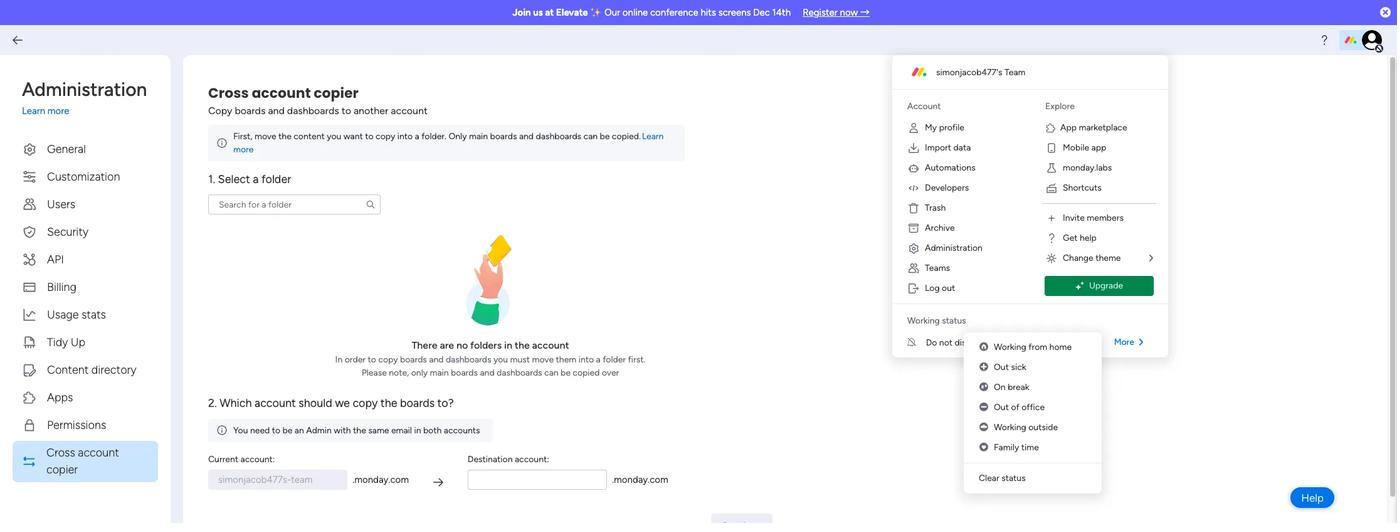 Task type: vqa. For each thing, say whether or not it's contained in the screenshot.
"Update feed (Inbox)"
no



Task type: locate. For each thing, give the bounding box(es) containing it.
more up general
[[48, 105, 69, 117]]

0 horizontal spatial account:
[[241, 454, 275, 465]]

to right want
[[365, 131, 374, 142]]

0 vertical spatial can
[[584, 131, 598, 142]]

members
[[1087, 213, 1124, 223]]

0 vertical spatial move
[[255, 131, 276, 142]]

security button
[[13, 220, 158, 244]]

can inside "there are no folders in the account in order to copy boards and dashboards you must move them into a folder first. please note, only main boards and dashboards can be copied over"
[[544, 368, 559, 378]]

1 vertical spatial more
[[233, 144, 254, 155]]

boards down the no
[[451, 368, 478, 378]]

1 vertical spatial administration
[[925, 243, 983, 253]]

status right clear on the right of page
[[1002, 473, 1026, 484]]

list arrow image right more at right
[[1140, 338, 1143, 347]]

working up v2 surfce no notifications image
[[908, 315, 940, 326]]

list arrow image right theme
[[1150, 254, 1153, 263]]

main right only
[[469, 131, 488, 142]]

1 horizontal spatial move
[[532, 355, 554, 365]]

1 vertical spatial cross account copier
[[46, 446, 119, 476]]

more
[[48, 105, 69, 117], [233, 144, 254, 155]]

account up them
[[532, 340, 569, 351]]

out
[[942, 283, 955, 294]]

0 vertical spatial in
[[504, 340, 512, 351]]

account down permissions button
[[78, 446, 119, 459]]

0 horizontal spatial on
[[994, 382, 1006, 393]]

1 horizontal spatial can
[[584, 131, 598, 142]]

in left both
[[414, 425, 421, 436]]

0 vertical spatial you
[[327, 131, 341, 142]]

on left from
[[1010, 337, 1022, 347]]

more inside administration learn more
[[48, 105, 69, 117]]

cross account copier down permissions button
[[46, 446, 119, 476]]

more link
[[1104, 332, 1153, 352]]

into
[[397, 131, 413, 142], [579, 355, 594, 365]]

out left sick at right bottom
[[994, 362, 1009, 373]]

main right the only at the left bottom
[[430, 368, 449, 378]]

.
[[353, 474, 355, 486], [612, 474, 614, 486]]

0 horizontal spatial status
[[942, 315, 966, 326]]

you
[[327, 131, 341, 142], [494, 355, 508, 365]]

2 vertical spatial working
[[994, 422, 1027, 433]]

0 horizontal spatial cross account copier
[[46, 446, 119, 476]]

learn more link
[[22, 104, 158, 118], [233, 131, 664, 155]]

upgrade stars new image
[[1076, 281, 1084, 291]]

0 horizontal spatial administration
[[22, 78, 147, 101]]

cross down permissions
[[46, 446, 75, 459]]

1 horizontal spatial administration
[[925, 243, 983, 253]]

0 horizontal spatial into
[[397, 131, 413, 142]]

of
[[1011, 402, 1020, 413]]

dec
[[753, 7, 770, 18]]

administration for administration
[[925, 243, 983, 253]]

0 vertical spatial copier
[[314, 83, 359, 103]]

1 vertical spatial into
[[579, 355, 594, 365]]

2 vertical spatial be
[[283, 425, 293, 436]]

data
[[954, 142, 971, 153]]

accounts
[[444, 425, 480, 436]]

users button
[[13, 192, 158, 217]]

the inside "there are no folders in the account in order to copy boards and dashboards you must move them into a folder first. please note, only main boards and dashboards can be copied over"
[[515, 340, 530, 351]]

be left copied.
[[600, 131, 610, 142]]

only
[[411, 368, 428, 378]]

invite members
[[1063, 213, 1124, 223]]

you left want
[[327, 131, 341, 142]]

menu
[[964, 332, 1102, 494]]

0 vertical spatial be
[[600, 131, 610, 142]]

copier down permissions
[[46, 463, 78, 476]]

out for out of office
[[994, 402, 1009, 413]]

1 horizontal spatial a
[[415, 131, 419, 142]]

0 horizontal spatial .
[[353, 474, 355, 486]]

1 vertical spatial learn more link
[[233, 131, 664, 155]]

1 vertical spatial learn
[[642, 131, 664, 142]]

1 vertical spatial move
[[532, 355, 554, 365]]

dashboards
[[287, 105, 339, 117], [536, 131, 581, 142], [446, 355, 491, 365], [497, 368, 542, 378]]

2 monday.com from the left
[[614, 474, 668, 486]]

hits
[[701, 7, 716, 18]]

2 . monday.com from the left
[[612, 474, 668, 486]]

working for working from home
[[994, 342, 1027, 352]]

to inside "there are no folders in the account in order to copy boards and dashboards you must move them into a folder first. please note, only main boards and dashboards can be copied over"
[[368, 355, 376, 365]]

2 vertical spatial copy
[[353, 397, 378, 410]]

jacob simon image
[[1362, 30, 1382, 50]]

be
[[600, 131, 610, 142], [561, 368, 571, 378], [283, 425, 293, 436]]

a up copied
[[596, 355, 601, 365]]

1 vertical spatial cross
[[46, 446, 75, 459]]

the up same
[[381, 397, 397, 410]]

be left an
[[283, 425, 293, 436]]

destination account:
[[468, 454, 549, 465]]

0 vertical spatial learn more link
[[22, 104, 158, 118]]

cross account copier
[[208, 83, 359, 103], [46, 446, 119, 476]]

usage
[[47, 308, 79, 321]]

1 vertical spatial working
[[994, 342, 1027, 352]]

1 horizontal spatial account:
[[515, 454, 549, 465]]

in
[[504, 340, 512, 351], [414, 425, 421, 436]]

can left copied.
[[584, 131, 598, 142]]

1 vertical spatial a
[[253, 172, 259, 186]]

out left of
[[994, 402, 1009, 413]]

0 horizontal spatial list arrow image
[[1140, 338, 1143, 347]]

1 vertical spatial copy
[[378, 355, 398, 365]]

0 vertical spatial into
[[397, 131, 413, 142]]

0 vertical spatial administration
[[22, 78, 147, 101]]

v2 surfce no notifications image
[[908, 336, 926, 349]]

import data image
[[908, 142, 920, 154]]

0 horizontal spatial folder
[[261, 172, 291, 186]]

1 account: from the left
[[241, 454, 275, 465]]

1 vertical spatial can
[[544, 368, 559, 378]]

with
[[334, 425, 351, 436]]

team
[[1005, 67, 1026, 77]]

1 horizontal spatial more
[[233, 144, 254, 155]]

which
[[220, 397, 252, 410]]

into up copied
[[579, 355, 594, 365]]

0 vertical spatial list arrow image
[[1150, 254, 1153, 263]]

folder up search for a folder search box at the top left of page
[[261, 172, 291, 186]]

you need to be an admin with the same email in both accounts
[[233, 425, 480, 436]]

1 horizontal spatial on
[[1010, 337, 1022, 347]]

0 vertical spatial cross account copier
[[208, 83, 359, 103]]

working for working outside
[[994, 422, 1027, 433]]

copy right the we
[[353, 397, 378, 410]]

1 horizontal spatial learn more link
[[233, 131, 664, 155]]

0 horizontal spatial be
[[283, 425, 293, 436]]

0 horizontal spatial copier
[[46, 463, 78, 476]]

1 horizontal spatial copier
[[314, 83, 359, 103]]

on right working status on break image
[[994, 382, 1006, 393]]

1 horizontal spatial learn
[[642, 131, 664, 142]]

2 . from the left
[[612, 474, 614, 486]]

simonjacob477's team
[[936, 67, 1026, 77]]

list arrow image inside more link
[[1140, 338, 1143, 347]]

administration up the general button
[[22, 78, 147, 101]]

my profile
[[925, 122, 965, 133]]

1 horizontal spatial be
[[561, 368, 571, 378]]

1 horizontal spatial status
[[1002, 473, 1026, 484]]

copy down another
[[376, 131, 395, 142]]

account inside "there are no folders in the account in order to copy boards and dashboards you must move them into a folder first. please note, only main boards and dashboards can be copied over"
[[532, 340, 569, 351]]

. for current account:
[[353, 474, 355, 486]]

2 horizontal spatial be
[[600, 131, 610, 142]]

an
[[295, 425, 304, 436]]

folder up over
[[603, 355, 626, 365]]

home
[[1050, 342, 1072, 352]]

1 . monday.com from the left
[[353, 474, 409, 486]]

1 vertical spatial main
[[430, 368, 449, 378]]

working status wfh image
[[980, 342, 988, 352]]

1 vertical spatial you
[[494, 355, 508, 365]]

help image
[[1318, 34, 1331, 46]]

1 vertical spatial be
[[561, 368, 571, 378]]

boards up the only at the left bottom
[[400, 355, 427, 365]]

cross account copier button
[[13, 441, 158, 482]]

working up family
[[994, 422, 1027, 433]]

boards
[[235, 105, 266, 117], [490, 131, 517, 142], [400, 355, 427, 365], [451, 368, 478, 378], [400, 397, 435, 410]]

0 vertical spatial learn
[[22, 105, 45, 117]]

want
[[344, 131, 363, 142]]

boards left the to?
[[400, 397, 435, 410]]

0 horizontal spatial learn
[[22, 105, 45, 117]]

1 horizontal spatial monday.com
[[614, 474, 668, 486]]

1 . from the left
[[353, 474, 355, 486]]

2 vertical spatial a
[[596, 355, 601, 365]]

1 horizontal spatial folder
[[603, 355, 626, 365]]

the right with
[[353, 425, 366, 436]]

1 vertical spatial list arrow image
[[1140, 338, 1143, 347]]

1 horizontal spatial main
[[469, 131, 488, 142]]

help
[[1302, 491, 1324, 504]]

1 horizontal spatial in
[[504, 340, 512, 351]]

on break
[[994, 382, 1030, 393]]

more down first,
[[233, 144, 254, 155]]

monday.com
[[355, 474, 409, 486], [614, 474, 668, 486]]

import data
[[925, 142, 971, 153]]

0 horizontal spatial . monday.com
[[353, 474, 409, 486]]

1 horizontal spatial .
[[612, 474, 614, 486]]

customization button
[[13, 165, 158, 189]]

0 vertical spatial working
[[908, 315, 940, 326]]

0 horizontal spatial can
[[544, 368, 559, 378]]

0 horizontal spatial in
[[414, 425, 421, 436]]

0 horizontal spatial main
[[430, 368, 449, 378]]

0 vertical spatial more
[[48, 105, 69, 117]]

1 vertical spatial on
[[994, 382, 1006, 393]]

2 account: from the left
[[515, 454, 549, 465]]

administration image
[[908, 242, 920, 255]]

move right must
[[532, 355, 554, 365]]

out sick
[[994, 362, 1026, 373]]

status up do not disturb
[[942, 315, 966, 326]]

usage stats
[[47, 308, 106, 321]]

1 horizontal spatial into
[[579, 355, 594, 365]]

register now → link
[[803, 7, 870, 18]]

0 horizontal spatial learn more link
[[22, 104, 158, 118]]

account: down 'need'
[[241, 454, 275, 465]]

note,
[[389, 368, 409, 378]]

. monday.com
[[353, 474, 409, 486], [612, 474, 668, 486]]

can down them
[[544, 368, 559, 378]]

a right select
[[253, 172, 259, 186]]

1 vertical spatial copier
[[46, 463, 78, 476]]

to
[[342, 105, 351, 117], [365, 131, 374, 142], [368, 355, 376, 365], [272, 425, 280, 436]]

billing
[[47, 280, 76, 294]]

1 vertical spatial folder
[[603, 355, 626, 365]]

account up 'need'
[[255, 397, 296, 410]]

. for destination account:
[[612, 474, 614, 486]]

move right first,
[[255, 131, 276, 142]]

1 horizontal spatial list arrow image
[[1150, 254, 1153, 263]]

cross up copy
[[208, 83, 249, 103]]

on
[[1010, 337, 1022, 347], [994, 382, 1006, 393]]

teams
[[925, 263, 950, 273]]

from
[[1029, 342, 1048, 352]]

tidy
[[47, 335, 68, 349]]

the left content
[[279, 131, 292, 142]]

main inside "there are no folders in the account in order to copy boards and dashboards you must move them into a folder first. please note, only main boards and dashboards can be copied over"
[[430, 368, 449, 378]]

1 horizontal spatial . monday.com
[[612, 474, 668, 486]]

customization
[[47, 170, 120, 183]]

copier inside cross account copier
[[46, 463, 78, 476]]

sick
[[1011, 362, 1026, 373]]

learn inside administration learn more
[[22, 105, 45, 117]]

to right 'need'
[[272, 425, 280, 436]]

time
[[1022, 442, 1039, 453]]

monday.com for destination account:
[[614, 474, 668, 486]]

only
[[449, 131, 467, 142]]

mobile app image
[[1046, 142, 1058, 154]]

0 horizontal spatial more
[[48, 105, 69, 117]]

administration
[[22, 78, 147, 101], [925, 243, 983, 253]]

0 horizontal spatial monday.com
[[355, 474, 409, 486]]

general
[[47, 142, 86, 156]]

0 vertical spatial status
[[942, 315, 966, 326]]

account: up destination account: text field
[[515, 454, 549, 465]]

developers image
[[908, 182, 920, 194]]

api button
[[13, 247, 158, 272]]

0 vertical spatial folder
[[261, 172, 291, 186]]

1 vertical spatial out
[[994, 402, 1009, 413]]

to up please
[[368, 355, 376, 365]]

copied.
[[612, 131, 641, 142]]

invite
[[1063, 213, 1085, 223]]

working up out sick
[[994, 342, 1027, 352]]

0 horizontal spatial a
[[253, 172, 259, 186]]

monday.labs
[[1063, 162, 1112, 173]]

monday.com for current account:
[[355, 474, 409, 486]]

out
[[994, 362, 1009, 373], [994, 402, 1009, 413]]

0 vertical spatial out
[[994, 362, 1009, 373]]

register now →
[[803, 7, 870, 18]]

log out
[[925, 283, 955, 294]]

out of office
[[994, 402, 1045, 413]]

archive link
[[898, 218, 1025, 238]]

cross
[[208, 83, 249, 103], [46, 446, 75, 459]]

clear
[[979, 473, 1000, 484]]

1 horizontal spatial you
[[494, 355, 508, 365]]

order
[[345, 355, 366, 365]]

1 vertical spatial status
[[1002, 473, 1026, 484]]

administration down archive link
[[925, 243, 983, 253]]

a left folder.
[[415, 131, 419, 142]]

0 horizontal spatial cross
[[46, 446, 75, 459]]

None search field
[[208, 195, 381, 215]]

in up must
[[504, 340, 512, 351]]

out for out sick
[[994, 362, 1009, 373]]

up
[[71, 335, 85, 349]]

search image
[[366, 200, 376, 210]]

directory
[[91, 363, 136, 377]]

copy up note,
[[378, 355, 398, 365]]

1 monday.com from the left
[[355, 474, 409, 486]]

2 out from the top
[[994, 402, 1009, 413]]

at
[[545, 7, 554, 18]]

0 vertical spatial a
[[415, 131, 419, 142]]

0 vertical spatial cross
[[208, 83, 249, 103]]

2 horizontal spatial a
[[596, 355, 601, 365]]

list arrow image
[[1150, 254, 1153, 263], [1140, 338, 1143, 347]]

Destination account: text field
[[468, 470, 607, 490]]

trash image
[[908, 202, 920, 215]]

into left folder.
[[397, 131, 413, 142]]

be down them
[[561, 368, 571, 378]]

the up must
[[515, 340, 530, 351]]

copier up copy boards and dashboards to another account
[[314, 83, 359, 103]]

select
[[218, 172, 250, 186]]

trash
[[925, 203, 946, 213]]

shortcuts image
[[1046, 182, 1058, 194]]

developers
[[925, 183, 969, 193]]

account up folder.
[[391, 105, 428, 117]]

1 horizontal spatial cross
[[208, 83, 249, 103]]

cross account copier up copy boards and dashboards to another account
[[208, 83, 359, 103]]

1 out from the top
[[994, 362, 1009, 373]]

you left must
[[494, 355, 508, 365]]

change theme image
[[1046, 252, 1058, 265]]

0 vertical spatial on
[[1010, 337, 1022, 347]]

working status on break image
[[980, 382, 988, 393]]

back to workspace image
[[11, 34, 24, 46]]

administration learn more
[[22, 78, 147, 117]]

tidy up
[[47, 335, 85, 349]]



Task type: describe. For each thing, give the bounding box(es) containing it.
change
[[1063, 253, 1094, 263]]

get help image
[[1046, 232, 1058, 245]]

working status
[[908, 315, 966, 326]]

now
[[840, 7, 858, 18]]

learn inside learn more
[[642, 131, 664, 142]]

automations image
[[908, 162, 920, 174]]

working status ooo image
[[980, 402, 988, 413]]

are
[[440, 340, 454, 351]]

into inside "there are no folders in the account in order to copy boards and dashboards you must move them into a folder first. please note, only main boards and dashboards can be copied over"
[[579, 355, 594, 365]]

help button
[[1291, 487, 1335, 508]]

join
[[513, 7, 531, 18]]

log out image
[[908, 282, 920, 295]]

import data link
[[898, 138, 1025, 158]]

copied
[[573, 368, 600, 378]]

Search for a folder search field
[[208, 195, 381, 215]]

. monday.com for current account:
[[353, 474, 409, 486]]

mobile app
[[1063, 142, 1107, 153]]

my profile link
[[898, 118, 1025, 138]]

first.
[[628, 355, 646, 365]]

no
[[457, 340, 468, 351]]

current
[[208, 454, 238, 465]]

get help
[[1063, 233, 1097, 243]]

boards up first,
[[235, 105, 266, 117]]

working status family image
[[980, 442, 988, 453]]

simonjacob477's
[[936, 67, 1003, 77]]

online
[[623, 7, 648, 18]]

help
[[1080, 233, 1097, 243]]

copy inside "there are no folders in the account in order to copy boards and dashboards you must move them into a folder first. please note, only main boards and dashboards can be copied over"
[[378, 355, 398, 365]]

explore
[[1046, 101, 1075, 112]]

folder image image
[[466, 235, 515, 326]]

upgrade
[[1089, 280, 1123, 291]]

log
[[925, 283, 940, 294]]

same
[[368, 425, 389, 436]]

copy boards and dashboards to another account
[[208, 105, 428, 117]]

we
[[335, 397, 350, 410]]

first,
[[233, 131, 252, 142]]

do not disturb
[[926, 337, 983, 348]]

copy
[[208, 105, 232, 117]]

app
[[1092, 142, 1107, 153]]

join us at elevate ✨ our online conference hits screens dec 14th
[[513, 7, 791, 18]]

not
[[939, 337, 953, 348]]

them
[[556, 355, 577, 365]]

us
[[533, 7, 543, 18]]

teams image
[[908, 262, 920, 275]]

conference
[[650, 7, 699, 18]]

1 horizontal spatial cross account copier
[[208, 83, 359, 103]]

1 vertical spatial in
[[414, 425, 421, 436]]

api
[[47, 252, 64, 266]]

administration for administration learn more
[[22, 78, 147, 101]]

boards right only
[[490, 131, 517, 142]]

monday.labs image
[[1046, 162, 1058, 174]]

move inside "there are no folders in the account in order to copy boards and dashboards you must move them into a folder first. please note, only main boards and dashboards can be copied over"
[[532, 355, 554, 365]]

change theme
[[1063, 253, 1121, 263]]

profile
[[939, 122, 965, 133]]

working from home
[[994, 342, 1072, 352]]

cross inside cross account copier
[[46, 446, 75, 459]]

destination
[[468, 454, 513, 465]]

you
[[233, 425, 248, 436]]

theme
[[1096, 253, 1121, 263]]

must
[[510, 355, 530, 365]]

there
[[412, 340, 437, 351]]

my
[[925, 122, 937, 133]]

more inside learn more
[[233, 144, 254, 155]]

more
[[1114, 337, 1135, 347]]

working status outside image
[[980, 422, 988, 433]]

0 vertical spatial copy
[[376, 131, 395, 142]]

permissions
[[47, 418, 106, 432]]

working for working status
[[908, 315, 940, 326]]

to left another
[[342, 105, 351, 117]]

app marketplace
[[1061, 122, 1127, 133]]

clear status
[[979, 473, 1026, 484]]

0 horizontal spatial you
[[327, 131, 341, 142]]

apps button
[[13, 385, 158, 410]]

cross account copier inside button
[[46, 446, 119, 476]]

admin
[[306, 425, 332, 436]]

account: for current account:
[[241, 454, 275, 465]]

outside
[[1029, 422, 1058, 433]]

0 horizontal spatial move
[[255, 131, 276, 142]]

disturb
[[955, 337, 983, 348]]

permissions button
[[13, 413, 158, 437]]

account up copy boards and dashboards to another account
[[252, 83, 311, 103]]

menu containing working from home
[[964, 332, 1102, 494]]

mobile
[[1063, 142, 1090, 153]]

folders
[[470, 340, 502, 351]]

1. select a folder
[[208, 172, 291, 186]]

to?
[[438, 397, 454, 410]]

in inside "there are no folders in the account in order to copy boards and dashboards you must move them into a folder first. please note, only main boards and dashboards can be copied over"
[[504, 340, 512, 351]]

need
[[250, 425, 270, 436]]

security
[[47, 225, 88, 239]]

invite members image
[[1046, 212, 1058, 225]]

folder inside "there are no folders in the account in order to copy boards and dashboards you must move them into a folder first. please note, only main boards and dashboards can be copied over"
[[603, 355, 626, 365]]

content directory
[[47, 363, 136, 377]]

. monday.com for destination account:
[[612, 474, 668, 486]]

first, move the content you want to copy into a folder. only main boards and dashboards can be copied.
[[233, 131, 641, 142]]

shortcuts
[[1063, 183, 1102, 193]]

on for on break
[[994, 382, 1006, 393]]

archive image
[[908, 222, 920, 235]]

✨
[[590, 7, 602, 18]]

status for clear status
[[1002, 473, 1026, 484]]

billing button
[[13, 275, 158, 299]]

account: for destination account:
[[515, 454, 549, 465]]

account inside cross account copier
[[78, 446, 119, 459]]

a inside "there are no folders in the account in order to copy boards and dashboards you must move them into a folder first. please note, only main boards and dashboards can be copied over"
[[596, 355, 601, 365]]

be inside "there are no folders in the account in order to copy boards and dashboards you must move them into a folder first. please note, only main boards and dashboards can be copied over"
[[561, 368, 571, 378]]

working status sick image
[[980, 362, 988, 373]]

learn more
[[233, 131, 664, 155]]

please
[[362, 368, 387, 378]]

status for working status
[[942, 315, 966, 326]]

you inside "there are no folders in the account in order to copy boards and dashboards you must move them into a folder first. please note, only main boards and dashboards can be copied over"
[[494, 355, 508, 365]]

on for on
[[1010, 337, 1022, 347]]

import
[[925, 142, 952, 153]]

stats
[[81, 308, 106, 321]]

0 vertical spatial main
[[469, 131, 488, 142]]

administration link
[[898, 238, 1025, 258]]

automations
[[925, 162, 976, 173]]

my profile image
[[908, 122, 920, 134]]

there are no folders in the account in order to copy boards and dashboards you must move them into a folder first. please note, only main boards and dashboards can be copied over
[[335, 340, 646, 378]]

elevate
[[556, 7, 588, 18]]



